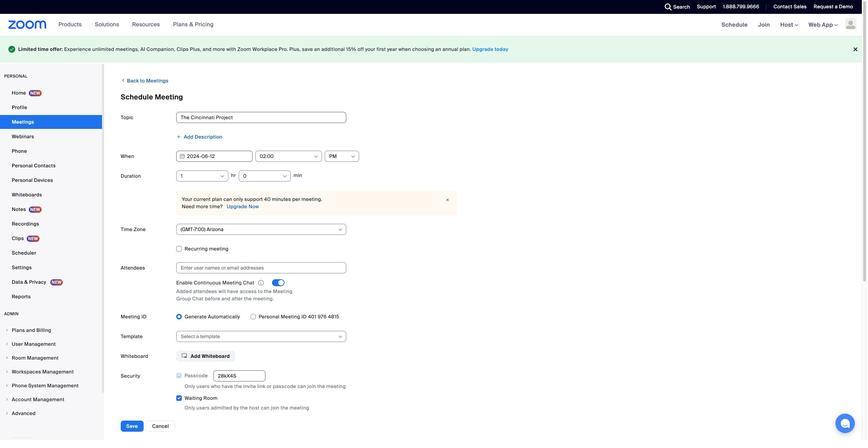 Task type: locate. For each thing, give the bounding box(es) containing it.
add whiteboard image
[[182, 354, 187, 358]]

profile picture image
[[846, 18, 857, 29]]

0 vertical spatial right image
[[5, 356, 9, 361]]

type image
[[8, 44, 15, 54]]

3 menu item from the top
[[0, 352, 102, 365]]

banner
[[0, 14, 862, 36]]

1 vertical spatial show options image
[[338, 227, 343, 233]]

3 right image from the top
[[5, 398, 9, 402]]

right image
[[5, 356, 9, 361], [5, 370, 9, 374], [5, 398, 9, 402]]

7 menu item from the top
[[0, 407, 102, 421]]

1 vertical spatial right image
[[5, 370, 9, 374]]

1 horizontal spatial show options image
[[338, 227, 343, 233]]

2 right image from the top
[[5, 342, 9, 347]]

option group
[[176, 312, 846, 323]]

show options image
[[351, 154, 356, 160], [220, 174, 225, 179], [282, 174, 288, 179], [338, 335, 343, 340]]

1 right image from the top
[[5, 329, 9, 333]]

4 right image from the top
[[5, 412, 9, 416]]

right image for 7th menu item from the top of the "admin menu" menu
[[5, 412, 9, 416]]

2 vertical spatial right image
[[5, 398, 9, 402]]

3 right image from the top
[[5, 384, 9, 388]]

right image
[[5, 329, 9, 333], [5, 342, 9, 347], [5, 384, 9, 388], [5, 412, 9, 416]]

product information navigation
[[46, 14, 219, 36]]

show options image for select time zone 'text field'
[[338, 227, 343, 233]]

4 menu item from the top
[[0, 366, 102, 379]]

footer
[[0, 36, 862, 63]]

group
[[176, 371, 846, 412]]

My Meeting text field
[[176, 112, 346, 123]]

show options image
[[313, 154, 319, 160], [338, 227, 343, 233]]

0 horizontal spatial show options image
[[313, 154, 319, 160]]

application
[[176, 279, 846, 287]]

select start time text field
[[260, 151, 313, 162]]

personal menu menu
[[0, 86, 102, 305]]

menu item
[[0, 324, 102, 337], [0, 338, 102, 351], [0, 352, 102, 365], [0, 366, 102, 379], [0, 380, 102, 393], [0, 394, 102, 407], [0, 407, 102, 421]]

None text field
[[214, 371, 266, 382]]

meetings navigation
[[717, 14, 862, 36]]

1 right image from the top
[[5, 356, 9, 361]]

5 menu item from the top
[[0, 380, 102, 393]]

0 vertical spatial show options image
[[313, 154, 319, 160]]



Task type: vqa. For each thing, say whether or not it's contained in the screenshot.
they
no



Task type: describe. For each thing, give the bounding box(es) containing it.
right image for 3rd menu item from the bottom of the "admin menu" menu
[[5, 384, 9, 388]]

add image
[[176, 135, 181, 139]]

2 menu item from the top
[[0, 338, 102, 351]]

open chat image
[[841, 419, 851, 429]]

right image for second menu item from the top
[[5, 342, 9, 347]]

6 menu item from the top
[[0, 394, 102, 407]]

choose date text field
[[176, 151, 253, 162]]

Attendees, enter user names or email addresses,Enter user names or email addresses text field
[[181, 263, 336, 273]]

learn more about enable continuous meeting chat image
[[256, 280, 266, 286]]

zoom logo image
[[8, 20, 46, 29]]

admin menu menu
[[0, 324, 102, 421]]

select time zone text field
[[181, 224, 337, 235]]

right image for 1st menu item from the top
[[5, 329, 9, 333]]

left image
[[121, 77, 126, 84]]

select meeting template text field
[[181, 332, 337, 342]]

2 right image from the top
[[5, 370, 9, 374]]

show options image for select start time 'text field'
[[313, 154, 319, 160]]

1 menu item from the top
[[0, 324, 102, 337]]

close image
[[444, 197, 452, 204]]



